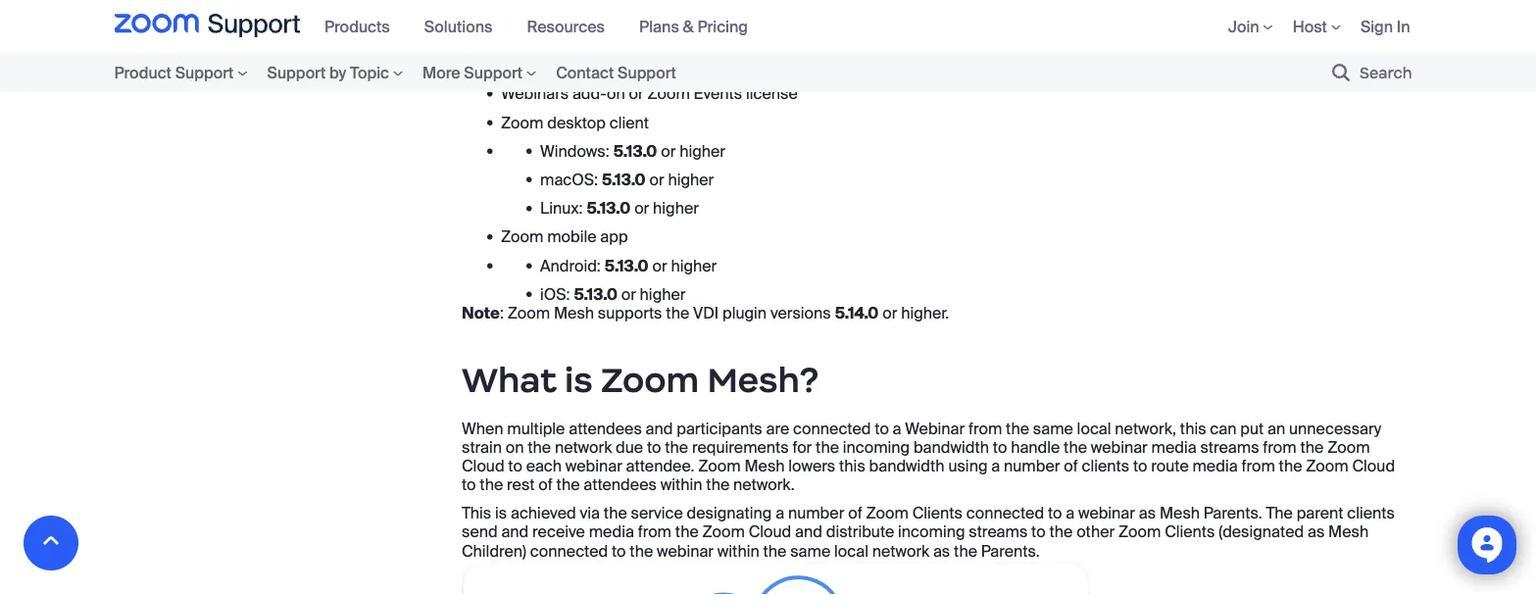 Task type: locate. For each thing, give the bounding box(es) containing it.
contact support
[[556, 62, 676, 83]]

1 horizontal spatial local
[[1077, 418, 1111, 438]]

1 horizontal spatial within
[[717, 541, 759, 561]]

4 support from the left
[[618, 62, 676, 83]]

0 vertical spatial attendees
[[569, 418, 642, 438]]

0 vertical spatial clients
[[1082, 456, 1129, 476]]

incoming
[[843, 437, 910, 457], [898, 522, 965, 542]]

search image
[[1332, 64, 1350, 81], [1332, 64, 1350, 81]]

1 horizontal spatial and
[[646, 418, 673, 438]]

client
[[609, 112, 649, 133]]

route
[[1151, 456, 1189, 476]]

0 vertical spatial parents.
[[1204, 503, 1262, 524]]

clients down network,
[[1082, 456, 1129, 476]]

requirements
[[692, 437, 789, 457]]

1 horizontal spatial of
[[848, 503, 862, 524]]

1 horizontal spatial cloud
[[749, 522, 791, 542]]

is for what
[[565, 359, 593, 401]]

support down zoom support image at the top left of page
[[175, 62, 234, 83]]

this left can
[[1180, 418, 1206, 438]]

clients right parent
[[1347, 503, 1395, 524]]

is for this
[[495, 503, 507, 524]]

product
[[114, 62, 171, 83]]

mesh down the are
[[745, 456, 785, 476]]

support by topic
[[267, 62, 389, 83]]

supports
[[598, 303, 662, 323]]

zoom down unnecessary
[[1306, 456, 1349, 476]]

support by topic link
[[257, 59, 413, 86]]

number right using
[[1004, 456, 1060, 476]]

1 vertical spatial on
[[506, 437, 524, 457]]

within inside this is achieved via the service designating a number of zoom clients connected to a webinar as mesh parents. the parent clients send and receive media from the zoom cloud and distribute incoming streams to the other zoom clients (designated as mesh children) connected to the webinar within the same local network as the parents.
[[717, 541, 759, 561]]

menu bar
[[315, 0, 772, 53], [1199, 0, 1422, 53], [114, 53, 745, 92]]

join
[[1228, 16, 1259, 37]]

1 vertical spatial parents.
[[981, 541, 1040, 561]]

from down put
[[1242, 456, 1275, 476]]

5.13.0
[[613, 141, 657, 161], [602, 169, 646, 190], [587, 198, 631, 218], [604, 255, 649, 276], [574, 284, 618, 304]]

0 vertical spatial number
[[1004, 456, 1060, 476]]

this right lowers
[[839, 456, 865, 476]]

cloud down unnecessary
[[1352, 456, 1395, 476]]

is
[[565, 359, 593, 401], [495, 503, 507, 524]]

is inside this is achieved via the service designating a number of zoom clients connected to a webinar as mesh parents. the parent clients send and receive media from the zoom cloud and distribute incoming streams to the other zoom clients (designated as mesh children) connected to the webinar within the same local network as the parents.
[[495, 503, 507, 524]]

1 horizontal spatial clients
[[1347, 503, 1395, 524]]

menu bar containing products
[[315, 0, 772, 53]]

1 vertical spatial clients
[[1347, 503, 1395, 524]]

5.13.0 down android:
[[574, 284, 618, 304]]

privileges
[[680, 55, 750, 75]]

mesh inside account owner or admin privileges webinars add-on or zoom events license zoom desktop client windows: 5.13.0 or higher macos: 5.13.0 or higher linux: 5.13.0 or higher zoom mobile app android: 5.13.0 or higher ios: 5.13.0 or higher note : zoom mesh supports the vdi plugin versions 5.14.0 or higher.
[[554, 303, 594, 323]]

license
[[746, 83, 798, 104]]

unnecessary
[[1289, 418, 1381, 438]]

is up the "multiple"
[[565, 359, 593, 401]]

the up rest on the bottom left
[[528, 437, 551, 457]]

0 horizontal spatial as
[[933, 541, 950, 561]]

streams left an
[[1200, 437, 1259, 457]]

support up webinars
[[464, 62, 523, 83]]

as
[[1139, 503, 1156, 524], [1308, 522, 1325, 542], [933, 541, 950, 561]]

0 vertical spatial incoming
[[843, 437, 910, 457]]

zoom right :
[[507, 303, 550, 323]]

streams
[[1200, 437, 1259, 457], [969, 522, 1028, 542]]

1 horizontal spatial same
[[1033, 418, 1073, 438]]

zoom support image
[[114, 14, 300, 39]]

local inside this is achieved via the service designating a number of zoom clients connected to a webinar as mesh parents. the parent clients send and receive media from the zoom cloud and distribute incoming streams to the other zoom clients (designated as mesh children) connected to the webinar within the same local network as the parents.
[[834, 541, 869, 561]]

1 horizontal spatial on
[[607, 83, 625, 104]]

lowers
[[789, 456, 835, 476]]

the up achieved
[[556, 474, 580, 495]]

local
[[1077, 418, 1111, 438], [834, 541, 869, 561]]

webinar left route
[[1091, 437, 1148, 457]]

when
[[462, 418, 503, 438]]

5.14.0
[[835, 303, 879, 323]]

plans
[[639, 16, 679, 37]]

cloud inside this is achieved via the service designating a number of zoom clients connected to a webinar as mesh parents. the parent clients send and receive media from the zoom cloud and distribute incoming streams to the other zoom clients (designated as mesh children) connected to the webinar within the same local network as the parents.
[[749, 522, 791, 542]]

for
[[793, 437, 812, 457]]

and right due
[[646, 418, 673, 438]]

the up designating
[[706, 474, 730, 495]]

clients down route
[[1165, 522, 1215, 542]]

products
[[324, 16, 390, 37]]

1 horizontal spatial number
[[1004, 456, 1060, 476]]

same down network.
[[790, 541, 831, 561]]

via
[[580, 503, 600, 524]]

to
[[875, 418, 889, 438], [647, 437, 661, 457], [993, 437, 1007, 457], [508, 456, 522, 476], [1133, 456, 1147, 476], [462, 474, 476, 495], [1048, 503, 1062, 524], [1031, 522, 1046, 542], [612, 541, 626, 561]]

mesh down android:
[[554, 303, 594, 323]]

support for contact support
[[618, 62, 676, 83]]

local left network,
[[1077, 418, 1111, 438]]

bandwidth left handle
[[914, 437, 989, 457]]

0 vertical spatial on
[[607, 83, 625, 104]]

rest
[[507, 474, 535, 495]]

product support
[[114, 62, 234, 83]]

1 vertical spatial number
[[788, 503, 844, 524]]

this is achieved via the service designating a number of zoom clients connected to a webinar as mesh parents. the parent clients send and receive media from the zoom cloud and distribute incoming streams to the other zoom clients (designated as mesh children) connected to the webinar within the same local network as the parents.
[[462, 503, 1395, 561]]

as right the
[[1308, 522, 1325, 542]]

2 horizontal spatial of
[[1064, 456, 1078, 476]]

service
[[631, 503, 683, 524]]

parents. left other
[[981, 541, 1040, 561]]

0 vertical spatial is
[[565, 359, 593, 401]]

2 horizontal spatial connected
[[966, 503, 1044, 524]]

from right can
[[1263, 437, 1297, 457]]

cloud down when on the bottom
[[462, 456, 504, 476]]

account
[[501, 55, 561, 75]]

local down lowers
[[834, 541, 869, 561]]

0 horizontal spatial streams
[[969, 522, 1028, 542]]

webinar up via
[[565, 456, 622, 476]]

from down attendee.
[[638, 522, 672, 542]]

app
[[600, 227, 628, 247]]

1 vertical spatial local
[[834, 541, 869, 561]]

the down service
[[630, 541, 653, 561]]

the left vdi
[[666, 303, 689, 323]]

1 vertical spatial within
[[717, 541, 759, 561]]

within down designating
[[717, 541, 759, 561]]

1 vertical spatial this
[[839, 456, 865, 476]]

as right distribute
[[933, 541, 950, 561]]

cloud down network.
[[749, 522, 791, 542]]

clients inside when multiple attendees and participants are connected to a webinar from the same local network, this can put an unnecessary strain on the network due to the requirements for the incoming bandwidth to handle the webinar media streams from the zoom cloud to each webinar attendee. zoom mesh lowers this bandwidth using a number of clients to route media from the zoom cloud to the rest of the attendees within the network.
[[1082, 456, 1129, 476]]

0 vertical spatial streams
[[1200, 437, 1259, 457]]

parents. left the
[[1204, 503, 1262, 524]]

what
[[462, 359, 557, 401]]

and inside when multiple attendees and participants are connected to a webinar from the same local network, this can put an unnecessary strain on the network due to the requirements for the incoming bandwidth to handle the webinar media streams from the zoom cloud to each webinar attendee. zoom mesh lowers this bandwidth using a number of clients to route media from the zoom cloud to the rest of the attendees within the network.
[[646, 418, 673, 438]]

1 vertical spatial same
[[790, 541, 831, 561]]

support up or zoom
[[618, 62, 676, 83]]

1 horizontal spatial connected
[[793, 418, 871, 438]]

0 horizontal spatial is
[[495, 503, 507, 524]]

a
[[893, 418, 901, 438], [991, 456, 1000, 476], [776, 503, 784, 524], [1066, 503, 1075, 524]]

of down when multiple attendees and participants are connected to a webinar from the same local network, this can put an unnecessary strain on the network due to the requirements for the incoming bandwidth to handle the webinar media streams from the zoom cloud to each webinar attendee. zoom mesh lowers this bandwidth using a number of clients to route media from the zoom cloud to the rest of the attendees within the network.
[[848, 503, 862, 524]]

mesh
[[554, 303, 594, 323], [745, 456, 785, 476], [1160, 503, 1200, 524], [1328, 522, 1369, 542]]

of right handle
[[1064, 456, 1078, 476]]

0 vertical spatial same
[[1033, 418, 1073, 438]]

receive
[[532, 522, 585, 542]]

same left network,
[[1033, 418, 1073, 438]]

attendees down the what is zoom mesh?
[[569, 418, 642, 438]]

pricing
[[697, 16, 748, 37]]

as down route
[[1139, 503, 1156, 524]]

incoming right distribute
[[898, 522, 965, 542]]

menu bar containing join
[[1199, 0, 1422, 53]]

1 vertical spatial streams
[[969, 522, 1028, 542]]

number down lowers
[[788, 503, 844, 524]]

1 horizontal spatial network
[[872, 541, 929, 561]]

2 vertical spatial connected
[[530, 541, 608, 561]]

incoming inside when multiple attendees and participants are connected to a webinar from the same local network, this can put an unnecessary strain on the network due to the requirements for the incoming bandwidth to handle the webinar media streams from the zoom cloud to each webinar attendee. zoom mesh lowers this bandwidth using a number of clients to route media from the zoom cloud to the rest of the attendees within the network.
[[843, 437, 910, 457]]

account owner or admin privileges webinars add-on or zoom events license zoom desktop client windows: 5.13.0 or higher macos: 5.13.0 or higher linux: 5.13.0 or higher zoom mobile app android: 5.13.0 or higher ios: 5.13.0 or higher note : zoom mesh supports the vdi plugin versions 5.14.0 or higher.
[[462, 55, 949, 323]]

0 vertical spatial network
[[555, 437, 612, 457]]

or zoom
[[629, 83, 690, 104]]

0 horizontal spatial clients
[[1082, 456, 1129, 476]]

within up service
[[660, 474, 702, 495]]

support
[[175, 62, 234, 83], [267, 62, 326, 83], [464, 62, 523, 83], [618, 62, 676, 83]]

network
[[555, 437, 612, 457], [872, 541, 929, 561]]

connected down via
[[530, 541, 608, 561]]

host link
[[1293, 16, 1341, 37]]

1 horizontal spatial clients
[[1165, 522, 1215, 542]]

1 horizontal spatial as
[[1139, 503, 1156, 524]]

1 vertical spatial is
[[495, 503, 507, 524]]

1 horizontal spatial parents.
[[1204, 503, 1262, 524]]

0 horizontal spatial same
[[790, 541, 831, 561]]

connected up lowers
[[793, 418, 871, 438]]

same
[[1033, 418, 1073, 438], [790, 541, 831, 561]]

higher.
[[901, 303, 949, 323]]

attendees
[[569, 418, 642, 438], [584, 474, 657, 495]]

0 vertical spatial local
[[1077, 418, 1111, 438]]

1 vertical spatial connected
[[966, 503, 1044, 524]]

other
[[1077, 522, 1115, 542]]

1 horizontal spatial this
[[1180, 418, 1206, 438]]

solutions link
[[424, 16, 507, 37]]

of
[[1064, 456, 1078, 476], [538, 474, 553, 495], [848, 503, 862, 524]]

within
[[660, 474, 702, 495], [717, 541, 759, 561]]

streams down using
[[969, 522, 1028, 542]]

android:
[[540, 255, 601, 276]]

media right 'receive'
[[589, 522, 634, 542]]

0 horizontal spatial within
[[660, 474, 702, 495]]

3 support from the left
[[464, 62, 523, 83]]

a left other
[[1066, 503, 1075, 524]]

from inside this is achieved via the service designating a number of zoom clients connected to a webinar as mesh parents. the parent clients send and receive media from the zoom cloud and distribute incoming streams to the other zoom clients (designated as mesh children) connected to the webinar within the same local network as the parents.
[[638, 522, 672, 542]]

1 vertical spatial incoming
[[898, 522, 965, 542]]

0 horizontal spatial network
[[555, 437, 612, 457]]

plugin
[[723, 303, 767, 323]]

0 vertical spatial within
[[660, 474, 702, 495]]

the inside account owner or admin privileges webinars add-on or zoom events license zoom desktop client windows: 5.13.0 or higher macos: 5.13.0 or higher linux: 5.13.0 or higher zoom mobile app android: 5.13.0 or higher ios: 5.13.0 or higher note : zoom mesh supports the vdi plugin versions 5.14.0 or higher.
[[666, 303, 689, 323]]

1 vertical spatial network
[[872, 541, 929, 561]]

zoom down linux: on the top of page
[[501, 227, 544, 247]]

and left distribute
[[795, 522, 822, 542]]

media down can
[[1193, 456, 1238, 476]]

connected
[[793, 418, 871, 438], [966, 503, 1044, 524], [530, 541, 608, 561]]

mobile
[[547, 227, 597, 247]]

cloud
[[462, 456, 504, 476], [1352, 456, 1395, 476], [749, 522, 791, 542]]

and right send
[[501, 522, 529, 542]]

(designated
[[1219, 522, 1304, 542]]

the down using
[[954, 541, 977, 561]]

clients down using
[[912, 503, 963, 524]]

0 horizontal spatial on
[[506, 437, 524, 457]]

bandwidth
[[914, 437, 989, 457], [869, 456, 945, 476]]

1 horizontal spatial is
[[565, 359, 593, 401]]

contact
[[556, 62, 614, 83]]

on
[[607, 83, 625, 104], [506, 437, 524, 457]]

on inside account owner or admin privileges webinars add-on or zoom events license zoom desktop client windows: 5.13.0 or higher macos: 5.13.0 or higher linux: 5.13.0 or higher zoom mobile app android: 5.13.0 or higher ios: 5.13.0 or higher note : zoom mesh supports the vdi plugin versions 5.14.0 or higher.
[[607, 83, 625, 104]]

on down contact support
[[607, 83, 625, 104]]

of right rest on the bottom left
[[538, 474, 553, 495]]

the
[[666, 303, 689, 323], [1006, 418, 1029, 438], [528, 437, 551, 457], [665, 437, 688, 457], [816, 437, 839, 457], [1064, 437, 1087, 457], [1300, 437, 1324, 457], [1279, 456, 1302, 476], [480, 474, 503, 495], [556, 474, 580, 495], [706, 474, 730, 495], [604, 503, 627, 524], [675, 522, 699, 542], [1049, 522, 1073, 542], [630, 541, 653, 561], [763, 541, 787, 561], [954, 541, 977, 561]]

this
[[1180, 418, 1206, 438], [839, 456, 865, 476]]

from
[[969, 418, 1002, 438], [1263, 437, 1297, 457], [1242, 456, 1275, 476], [638, 522, 672, 542]]

1 support from the left
[[175, 62, 234, 83]]

is right this
[[495, 503, 507, 524]]

vdi
[[693, 303, 719, 323]]

0 horizontal spatial local
[[834, 541, 869, 561]]

0 vertical spatial connected
[[793, 418, 871, 438]]

1 horizontal spatial streams
[[1200, 437, 1259, 457]]

participants
[[677, 418, 762, 438]]

plans & pricing
[[639, 16, 748, 37]]

0 horizontal spatial number
[[788, 503, 844, 524]]

incoming right lowers
[[843, 437, 910, 457]]

admin
[[632, 55, 677, 75]]

support left by
[[267, 62, 326, 83]]

0 horizontal spatial connected
[[530, 541, 608, 561]]

zoom down supports
[[601, 359, 699, 401]]

network inside this is achieved via the service designating a number of zoom clients connected to a webinar as mesh parents. the parent clients send and receive media from the zoom cloud and distribute incoming streams to the other zoom clients (designated as mesh children) connected to the webinar within the same local network as the parents.
[[872, 541, 929, 561]]

events
[[694, 83, 742, 104]]

media
[[1151, 437, 1197, 457], [1193, 456, 1238, 476], [589, 522, 634, 542]]

connected down using
[[966, 503, 1044, 524]]

support for more support
[[464, 62, 523, 83]]

of inside this is achieved via the service designating a number of zoom clients connected to a webinar as mesh parents. the parent clients send and receive media from the zoom cloud and distribute incoming streams to the other zoom clients (designated as mesh children) connected to the webinar within the same local network as the parents.
[[848, 503, 862, 524]]

attendees down due
[[584, 474, 657, 495]]

webinars
[[501, 83, 569, 104]]

zoom down webinars
[[501, 112, 544, 133]]

on right strain
[[506, 437, 524, 457]]

higher
[[680, 141, 725, 161], [668, 169, 714, 190], [653, 198, 699, 218], [671, 255, 717, 276], [640, 284, 686, 304]]

designating
[[687, 503, 772, 524]]

in
[[1397, 16, 1410, 37]]

support for product support
[[175, 62, 234, 83]]

distribute
[[826, 522, 894, 542]]

more
[[423, 62, 460, 83]]



Task type: describe. For each thing, give the bounding box(es) containing it.
more support
[[423, 62, 523, 83]]

2 horizontal spatial as
[[1308, 522, 1325, 542]]

using
[[948, 456, 988, 476]]

incoming inside this is achieved via the service designating a number of zoom clients connected to a webinar as mesh parents. the parent clients send and receive media from the zoom cloud and distribute incoming streams to the other zoom clients (designated as mesh children) connected to the webinar within the same local network as the parents.
[[898, 522, 965, 542]]

the right webinar
[[1006, 418, 1029, 438]]

on inside when multiple attendees and participants are connected to a webinar from the same local network, this can put an unnecessary strain on the network due to the requirements for the incoming bandwidth to handle the webinar media streams from the zoom cloud to each webinar attendee. zoom mesh lowers this bandwidth using a number of clients to route media from the zoom cloud to the rest of the attendees within the network.
[[506, 437, 524, 457]]

the right due
[[665, 437, 688, 457]]

0 horizontal spatial clients
[[912, 503, 963, 524]]

connected inside when multiple attendees and participants are connected to a webinar from the same local network, this can put an unnecessary strain on the network due to the requirements for the incoming bandwidth to handle the webinar media streams from the zoom cloud to each webinar attendee. zoom mesh lowers this bandwidth using a number of clients to route media from the zoom cloud to the rest of the attendees within the network.
[[793, 418, 871, 438]]

the down designating
[[763, 541, 787, 561]]

resources
[[527, 16, 605, 37]]

an
[[1268, 418, 1285, 438]]

network inside when multiple attendees and participants are connected to a webinar from the same local network, this can put an unnecessary strain on the network due to the requirements for the incoming bandwidth to handle the webinar media streams from the zoom cloud to each webinar attendee. zoom mesh lowers this bandwidth using a number of clients to route media from the zoom cloud to the rest of the attendees within the network.
[[555, 437, 612, 457]]

zoom down when multiple attendees and participants are connected to a webinar from the same local network, this can put an unnecessary strain on the network due to the requirements for the incoming bandwidth to handle the webinar media streams from the zoom cloud to each webinar attendee. zoom mesh lowers this bandwidth using a number of clients to route media from the zoom cloud to the rest of the attendees within the network.
[[866, 503, 909, 524]]

sign in link
[[1361, 16, 1410, 37]]

the right via
[[604, 503, 627, 524]]

webinar down service
[[657, 541, 714, 561]]

contact support link
[[546, 59, 686, 86]]

product support link
[[114, 59, 257, 86]]

windows:
[[540, 141, 609, 161]]

ios:
[[540, 284, 570, 304]]

add-
[[572, 83, 607, 104]]

0 horizontal spatial and
[[501, 522, 529, 542]]

put
[[1240, 418, 1264, 438]]

network,
[[1115, 418, 1176, 438]]

zoom down network.
[[702, 522, 745, 542]]

number inside when multiple attendees and participants are connected to a webinar from the same local network, this can put an unnecessary strain on the network due to the requirements for the incoming bandwidth to handle the webinar media streams from the zoom cloud to each webinar attendee. zoom mesh lowers this bandwidth using a number of clients to route media from the zoom cloud to the rest of the attendees within the network.
[[1004, 456, 1060, 476]]

the right an
[[1300, 437, 1324, 457]]

a right using
[[991, 456, 1000, 476]]

by
[[329, 62, 346, 83]]

when multiple attendees and participants are connected to a webinar from the same local network, this can put an unnecessary strain on the network due to the requirements for the incoming bandwidth to handle the webinar media streams from the zoom cloud to each webinar attendee. zoom mesh lowers this bandwidth using a number of clients to route media from the zoom cloud to the rest of the attendees within the network.
[[462, 418, 1395, 495]]

mesh?
[[707, 359, 819, 401]]

zoom down participants
[[698, 456, 741, 476]]

from up using
[[969, 418, 1002, 438]]

attendee.
[[626, 456, 694, 476]]

a down network.
[[776, 503, 784, 524]]

5.13.0 up app
[[587, 198, 631, 218]]

solutions
[[424, 16, 493, 37]]

due
[[616, 437, 643, 457]]

macos:
[[540, 169, 598, 190]]

5.13.0 down app
[[604, 255, 649, 276]]

mesh right the
[[1328, 522, 1369, 542]]

what is zoom mesh?
[[462, 359, 819, 401]]

webinar
[[905, 418, 965, 438]]

strain
[[462, 437, 502, 457]]

sign
[[1361, 16, 1393, 37]]

this
[[462, 503, 491, 524]]

the
[[1266, 503, 1293, 524]]

products link
[[324, 16, 405, 37]]

2 horizontal spatial and
[[795, 522, 822, 542]]

&
[[683, 16, 694, 37]]

streams inside this is achieved via the service designating a number of zoom clients connected to a webinar as mesh parents. the parent clients send and receive media from the zoom cloud and distribute incoming streams to the other zoom clients (designated as mesh children) connected to the webinar within the same local network as the parents.
[[969, 522, 1028, 542]]

0 horizontal spatial parents.
[[981, 541, 1040, 561]]

the down an
[[1279, 456, 1302, 476]]

owner
[[565, 55, 609, 75]]

note
[[462, 303, 500, 323]]

same inside this is achieved via the service designating a number of zoom clients connected to a webinar as mesh parents. the parent clients send and receive media from the zoom cloud and distribute incoming streams to the other zoom clients (designated as mesh children) connected to the webinar within the same local network as the parents.
[[790, 541, 831, 561]]

0 horizontal spatial cloud
[[462, 456, 504, 476]]

1 vertical spatial attendees
[[584, 474, 657, 495]]

multiple
[[507, 418, 565, 438]]

network.
[[733, 474, 795, 495]]

the right handle
[[1064, 437, 1087, 457]]

webinar down network,
[[1078, 503, 1135, 524]]

zoom up parent
[[1328, 437, 1370, 457]]

a left webinar
[[893, 418, 901, 438]]

mesh inside when multiple attendees and participants are connected to a webinar from the same local network, this can put an unnecessary strain on the network due to the requirements for the incoming bandwidth to handle the webinar media streams from the zoom cloud to each webinar attendee. zoom mesh lowers this bandwidth using a number of clients to route media from the zoom cloud to the rest of the attendees within the network.
[[745, 456, 785, 476]]

are
[[766, 418, 789, 438]]

clients inside this is achieved via the service designating a number of zoom clients connected to a webinar as mesh parents. the parent clients send and receive media from the zoom cloud and distribute incoming streams to the other zoom clients (designated as mesh children) connected to the webinar within the same local network as the parents.
[[1347, 503, 1395, 524]]

0 horizontal spatial of
[[538, 474, 553, 495]]

resources link
[[527, 16, 620, 37]]

5.13.0 down client
[[613, 141, 657, 161]]

media inside this is achieved via the service designating a number of zoom clients connected to a webinar as mesh parents. the parent clients send and receive media from the zoom cloud and distribute incoming streams to the other zoom clients (designated as mesh children) connected to the webinar within the same local network as the parents.
[[589, 522, 634, 542]]

the left rest on the bottom left
[[480, 474, 503, 495]]

send
[[462, 522, 498, 542]]

local inside when multiple attendees and participants are connected to a webinar from the same local network, this can put an unnecessary strain on the network due to the requirements for the incoming bandwidth to handle the webinar media streams from the zoom cloud to each webinar attendee. zoom mesh lowers this bandwidth using a number of clients to route media from the zoom cloud to the rest of the attendees within the network.
[[1077, 418, 1111, 438]]

the down attendee.
[[675, 522, 699, 542]]

more support link
[[413, 59, 546, 86]]

streams inside when multiple attendees and participants are connected to a webinar from the same local network, this can put an unnecessary strain on the network due to the requirements for the incoming bandwidth to handle the webinar media streams from the zoom cloud to each webinar attendee. zoom mesh lowers this bandwidth using a number of clients to route media from the zoom cloud to the rest of the attendees within the network.
[[1200, 437, 1259, 457]]

number inside this is achieved via the service designating a number of zoom clients connected to a webinar as mesh parents. the parent clients send and receive media from the zoom cloud and distribute incoming streams to the other zoom clients (designated as mesh children) connected to the webinar within the same local network as the parents.
[[788, 503, 844, 524]]

versions
[[770, 303, 831, 323]]

mesh down route
[[1160, 503, 1200, 524]]

desktop
[[547, 112, 606, 133]]

sign in
[[1361, 16, 1410, 37]]

plans & pricing link
[[639, 16, 763, 37]]

bandwidth down webinar
[[869, 456, 945, 476]]

topic
[[350, 62, 389, 83]]

parent
[[1297, 503, 1344, 524]]

2 support from the left
[[267, 62, 326, 83]]

children)
[[462, 541, 526, 561]]

can
[[1210, 418, 1237, 438]]

same inside when multiple attendees and participants are connected to a webinar from the same local network, this can put an unnecessary strain on the network due to the requirements for the incoming bandwidth to handle the webinar media streams from the zoom cloud to each webinar attendee. zoom mesh lowers this bandwidth using a number of clients to route media from the zoom cloud to the rest of the attendees within the network.
[[1033, 418, 1073, 438]]

linux:
[[540, 198, 583, 218]]

2 horizontal spatial cloud
[[1352, 456, 1395, 476]]

search button
[[1304, 53, 1422, 92]]

:
[[500, 303, 504, 323]]

handle
[[1011, 437, 1060, 457]]

search
[[1360, 63, 1412, 82]]

zoom right other
[[1118, 522, 1161, 542]]

the left other
[[1049, 522, 1073, 542]]

each
[[526, 456, 562, 476]]

achieved
[[511, 503, 576, 524]]

within inside when multiple attendees and participants are connected to a webinar from the same local network, this can put an unnecessary strain on the network due to the requirements for the incoming bandwidth to handle the webinar media streams from the zoom cloud to each webinar attendee. zoom mesh lowers this bandwidth using a number of clients to route media from the zoom cloud to the rest of the attendees within the network.
[[660, 474, 702, 495]]

menu bar containing product support
[[114, 53, 745, 92]]

0 vertical spatial this
[[1180, 418, 1206, 438]]

0 horizontal spatial this
[[839, 456, 865, 476]]

join link
[[1228, 16, 1273, 37]]

the right "for"
[[816, 437, 839, 457]]

media left can
[[1151, 437, 1197, 457]]

5.13.0 right 'macos:'
[[602, 169, 646, 190]]

host
[[1293, 16, 1327, 37]]



Task type: vqa. For each thing, say whether or not it's contained in the screenshot.
Android:
yes



